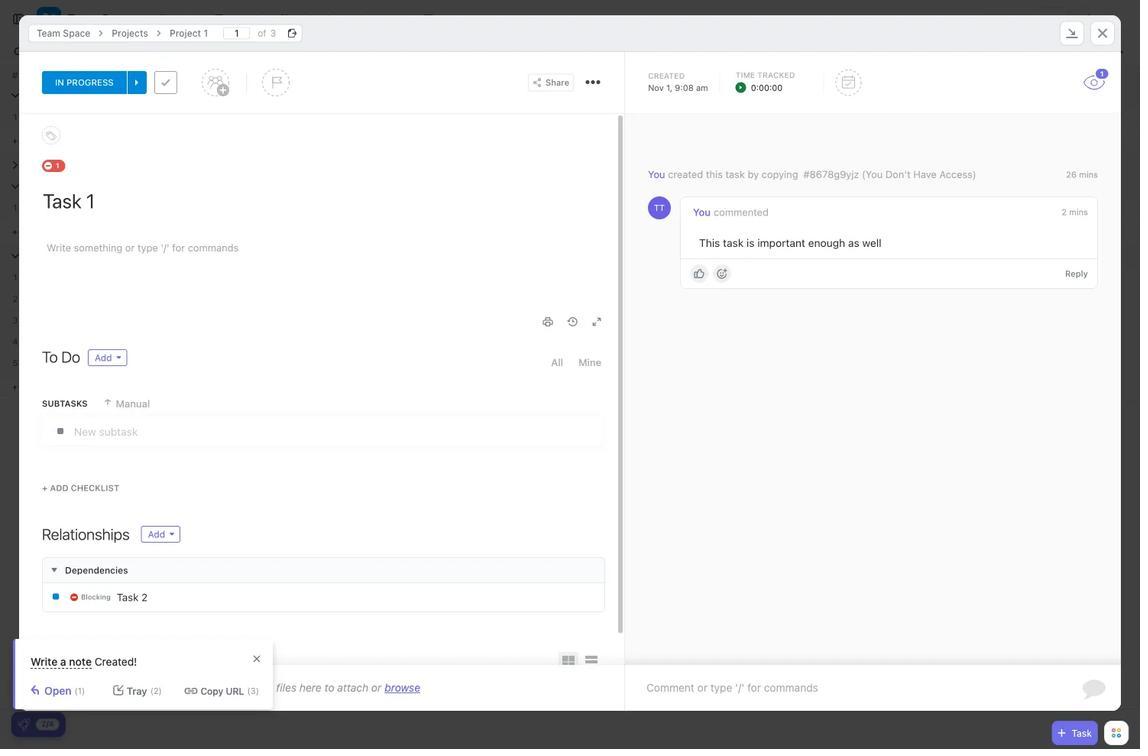 Task type: describe. For each thing, give the bounding box(es) containing it.
1 inside dropdown button
[[1101, 70, 1105, 78]]

copy url (3)
[[201, 686, 259, 697]]

note for write a note
[[71, 357, 92, 369]]

no priority (4)
[[49, 249, 124, 262]]

share for the rightmost share button
[[1096, 14, 1121, 25]]

row group containing correct typos
[[31, 85, 795, 401]]

created nov 1, 9:08 am
[[648, 71, 709, 93]]

Edit task name text field
[[43, 188, 602, 214]]

relationships
[[42, 525, 130, 543]]

blocking
[[81, 593, 111, 601]]

no priority cell
[[0, 245, 1140, 266]]

0:00:00 button
[[736, 81, 805, 94]]

no
[[49, 249, 63, 262]]

0 vertical spatial task
[[726, 169, 746, 180]]

Set task position in this List number field
[[223, 27, 250, 39]]

urgent cell
[[0, 85, 1140, 106]]

1 inside the task locations element
[[204, 28, 208, 39]]

subtasks inside button
[[818, 47, 858, 57]]

2 up 'no'
[[60, 202, 66, 214]]

terry turtle
[[189, 111, 242, 123]]

list
[[177, 13, 195, 25]]

open (1)
[[44, 685, 85, 697]]

created!
[[95, 656, 137, 668]]

+
[[42, 483, 48, 493]]

0:00:00
[[751, 83, 783, 93]]

showing subtasks
[[779, 47, 858, 57]]

or
[[372, 682, 382, 694]]

1 1 2 3 1 4 5
[[12, 112, 18, 368]]

showing
[[779, 47, 815, 57]]

nov
[[648, 83, 664, 93]]

calendar
[[295, 13, 341, 25]]

1 inside task body element
[[56, 162, 59, 170]]

press space to select this row. row containing write a note
[[31, 353, 795, 374]]

priority
[[66, 249, 103, 262]]

in progress button
[[42, 71, 127, 94]]

dialog containing to do
[[19, 15, 1122, 711]]

2 new task from the top
[[20, 226, 58, 236]]

time tracked
[[736, 70, 796, 79]]

3 new task from the top
[[20, 382, 58, 392]]

in progress
[[55, 77, 114, 88]]

(1) inside open (1)
[[75, 686, 85, 696]]

(1) inside urgent cell
[[91, 89, 103, 101]]

created
[[668, 169, 704, 180]]

space for the team space link
[[63, 28, 90, 39]]

2 inside task body element
[[141, 591, 148, 604]]

you for you created this task by copying #8678g9yjz (you don't have access)
[[648, 169, 666, 180]]

task inside press space to select this row. row
[[36, 202, 57, 214]]

to do
[[42, 348, 80, 366]]

of 3
[[258, 28, 276, 39]]

all link
[[552, 349, 564, 375]]

team for the team space link
[[37, 28, 60, 39]]

#
[[12, 70, 18, 80]]

projects
[[112, 28, 148, 39]]

typos
[[87, 111, 113, 123]]

add button for to do
[[88, 349, 127, 366]]

files
[[276, 682, 297, 694]]

assignees button
[[902, 43, 972, 61]]

1,
[[667, 83, 673, 93]]

project 1
[[170, 28, 208, 39]]

to do
[[346, 113, 373, 123]]

drop
[[249, 682, 273, 694]]

write for write a note created!
[[31, 656, 58, 668]]

26 mins
[[1067, 170, 1099, 180]]

1 new task from the top
[[20, 135, 58, 145]]

add button for relationships
[[142, 527, 180, 542]]

have
[[914, 169, 937, 180]]

space for "team space" button
[[102, 12, 138, 26]]

important
[[758, 237, 806, 249]]

copying
[[762, 169, 799, 180]]

set priority element
[[262, 69, 290, 96]]

to
[[42, 348, 58, 366]]

search tasks...
[[28, 47, 92, 57]]

turtle
[[215, 111, 242, 123]]

correct
[[50, 111, 85, 123]]

assignees
[[921, 47, 966, 57]]

all
[[552, 357, 564, 368]]

commented
[[714, 207, 769, 218]]

you commented
[[694, 207, 769, 218]]

tray
[[127, 686, 147, 697]]

table
[[439, 13, 466, 25]]

search
[[28, 47, 58, 57]]

urgent
[[49, 88, 84, 101]]

in
[[55, 77, 64, 88]]

2/4
[[41, 720, 54, 729]]

(you
[[863, 169, 883, 180]]

attachments
[[42, 653, 126, 671]]

terry
[[189, 111, 213, 123]]

projects link
[[104, 24, 156, 42]]

minimize task image
[[1067, 28, 1079, 38]]

task settings image
[[592, 80, 595, 84]]

a for write a note
[[63, 357, 69, 369]]

do
[[61, 348, 80, 366]]

2 inside task history region
[[1062, 207, 1068, 217]]

press space to select this row. row containing 2
[[0, 288, 31, 310]]

#8678g9yjz
[[804, 169, 860, 180]]

row group containing 1 1 2 3 1 4 5
[[0, 85, 31, 401]]

copy
[[201, 686, 224, 697]]

2 mins
[[1062, 207, 1089, 217]]

grid containing urgent
[[0, 66, 1141, 710]]

task body element
[[19, 114, 625, 697]]

add for relationships
[[148, 529, 165, 540]]

terry turtle cell
[[184, 106, 336, 127]]

team space for the team space link
[[37, 28, 90, 39]]



Task type: locate. For each thing, give the bounding box(es) containing it.
0 vertical spatial new task
[[20, 135, 58, 145]]

note right to
[[71, 357, 92, 369]]

add button right do
[[88, 349, 127, 366]]

add for to do
[[95, 353, 112, 363]]

0 horizontal spatial team
[[37, 28, 60, 39]]

a up open (1)
[[60, 656, 66, 668]]

2 inside 1 1 2 3 1 4 5
[[13, 294, 18, 304]]

2
[[60, 202, 66, 214], [1062, 207, 1068, 217], [13, 294, 18, 304], [141, 591, 148, 604]]

note for write a note created!
[[69, 656, 92, 668]]

1 vertical spatial task
[[723, 237, 744, 249]]

enough
[[809, 237, 846, 249]]

correct typos
[[50, 111, 113, 123]]

0 vertical spatial a
[[63, 357, 69, 369]]

write
[[36, 357, 60, 369], [31, 656, 58, 668]]

task 2 up 'no'
[[36, 202, 66, 214]]

0 horizontal spatial (1)
[[75, 686, 85, 696]]

press space to select this row. row containing 5
[[0, 353, 31, 374]]

mins
[[1080, 170, 1099, 180], [1070, 207, 1089, 217]]

cell
[[0, 176, 1140, 197], [184, 197, 336, 218], [336, 197, 489, 218], [489, 197, 642, 218], [31, 267, 184, 288], [184, 267, 336, 288], [336, 267, 489, 288], [489, 267, 642, 288], [31, 288, 184, 309], [184, 288, 336, 309], [336, 288, 489, 309], [489, 288, 642, 309], [31, 310, 184, 330], [184, 310, 336, 330], [336, 310, 489, 330], [489, 310, 642, 330], [642, 310, 795, 330], [184, 331, 336, 352], [336, 331, 489, 352], [489, 331, 642, 352], [642, 331, 795, 352], [184, 353, 336, 373], [336, 353, 489, 373], [489, 353, 642, 373], [642, 353, 795, 373]]

space inside the task locations element
[[63, 28, 90, 39]]

2 new from the top
[[20, 226, 38, 236]]

do
[[360, 113, 373, 123]]

task inside dialog
[[117, 591, 139, 604]]

1 vertical spatial add
[[50, 483, 68, 493]]

project
[[170, 28, 201, 39]]

add right +
[[50, 483, 68, 493]]

team space inside the task locations element
[[37, 28, 90, 39]]

project 1 link
[[162, 24, 216, 42]]

space inside button
[[102, 12, 138, 26]]

team up tasks...
[[67, 12, 99, 26]]

onboarding checklist button element
[[18, 719, 30, 731]]

task locations element
[[19, 15, 1122, 52]]

0 vertical spatial team space
[[67, 12, 138, 26]]

subtasks down write a note
[[42, 399, 88, 409]]

add right relationships
[[148, 529, 165, 540]]

(1) down progress
[[91, 89, 103, 101]]

0 horizontal spatial 3
[[13, 315, 18, 325]]

1 vertical spatial you
[[694, 207, 711, 218]]

tt
[[655, 203, 665, 213]]

0 vertical spatial task 2
[[36, 202, 66, 214]]

team space
[[67, 12, 138, 26], [37, 28, 90, 39]]

you up this
[[694, 207, 711, 218]]

task 2 inside task body element
[[117, 591, 148, 604]]

0 vertical spatial space
[[102, 12, 138, 26]]

1 horizontal spatial share
[[1096, 14, 1121, 25]]

1 horizontal spatial add button
[[142, 527, 180, 542]]

mine link
[[579, 349, 602, 375]]

task
[[726, 169, 746, 180], [723, 237, 744, 249]]

1 vertical spatial subtasks
[[42, 399, 88, 409]]

3 inside 1 1 2 3 1 4 5
[[13, 315, 18, 325]]

tray (2)
[[127, 686, 162, 697]]

2 vertical spatial new task
[[20, 382, 58, 392]]

note
[[71, 357, 92, 369], [69, 656, 92, 668]]

row inside grid
[[31, 66, 795, 84]]

1 vertical spatial mins
[[1070, 207, 1089, 217]]

subtasks inside task body element
[[42, 399, 88, 409]]

2 up the 4
[[13, 294, 18, 304]]

write for write a note
[[36, 357, 60, 369]]

url
[[226, 686, 244, 697]]

task
[[40, 135, 58, 145], [36, 202, 57, 214], [40, 226, 58, 236], [40, 382, 58, 392], [117, 591, 139, 604], [1072, 728, 1093, 739]]

0 vertical spatial add
[[95, 353, 112, 363]]

to
[[346, 113, 357, 123], [325, 682, 335, 694]]

showing subtasks button
[[762, 43, 862, 61]]

(4)
[[110, 250, 124, 262]]

team space up search tasks...
[[37, 28, 90, 39]]

team inside the task locations element
[[37, 28, 60, 39]]

press space to select this row. row containing 4
[[0, 331, 31, 353]]

0 vertical spatial share button
[[1077, 7, 1127, 31]]

0 horizontal spatial share button
[[528, 74, 574, 91]]

checklist
[[71, 483, 119, 493]]

0 vertical spatial to
[[346, 113, 357, 123]]

grid
[[0, 66, 1141, 710]]

3 right of
[[270, 28, 276, 39]]

0 horizontal spatial you
[[648, 169, 666, 180]]

0 vertical spatial new
[[20, 135, 38, 145]]

space up tasks...
[[63, 28, 90, 39]]

subtasks right showing on the right top
[[818, 47, 858, 57]]

me
[[882, 47, 895, 57]]

1 horizontal spatial subtasks
[[818, 47, 858, 57]]

1 vertical spatial note
[[69, 656, 92, 668]]

2 horizontal spatial add
[[148, 529, 165, 540]]

share up monday cell
[[546, 78, 570, 88]]

team space link
[[29, 24, 98, 42]]

1 vertical spatial to
[[325, 682, 335, 694]]

0 horizontal spatial subtasks
[[42, 399, 88, 409]]

share button
[[1077, 7, 1127, 31], [528, 74, 574, 91]]

(2)
[[150, 686, 162, 696]]

1 vertical spatial write
[[31, 656, 58, 668]]

gantt link
[[376, 0, 410, 38]]

you
[[648, 169, 666, 180], [694, 207, 711, 218]]

team inside button
[[67, 12, 99, 26]]

dialog
[[19, 15, 1122, 711]]

1 horizontal spatial 3
[[270, 28, 276, 39]]

1 vertical spatial share button
[[528, 74, 574, 91]]

row
[[31, 66, 795, 84]]

task 2 right blocking
[[117, 591, 148, 604]]

created
[[648, 71, 685, 80]]

dependencies
[[65, 565, 128, 576]]

1 horizontal spatial team
[[67, 12, 99, 26]]

share up 1 dropdown button
[[1096, 14, 1121, 25]]

team space for "team space" button
[[67, 12, 138, 26]]

(1) right open
[[75, 686, 85, 696]]

browse link
[[385, 682, 421, 694]]

3 up the 4
[[13, 315, 18, 325]]

row group containing urgent
[[0, 85, 1140, 401]]

you for you commented
[[694, 207, 711, 218]]

0 vertical spatial share
[[1096, 14, 1121, 25]]

1 horizontal spatial (1)
[[91, 89, 103, 101]]

team for "team space" button
[[67, 12, 99, 26]]

2 vertical spatial new
[[20, 382, 38, 392]]

gantt
[[376, 13, 404, 25]]

1 vertical spatial new task
[[20, 226, 58, 236]]

mins for you created this task by copying #8678g9yjz (you don't have access)
[[1080, 170, 1099, 180]]

team
[[67, 12, 99, 26], [37, 28, 60, 39]]

0 vertical spatial team
[[67, 12, 99, 26]]

0 horizontal spatial add
[[50, 483, 68, 493]]

2 vertical spatial add
[[148, 529, 165, 540]]

1 horizontal spatial you
[[694, 207, 711, 218]]

manual button
[[103, 391, 150, 417]]

tasks...
[[61, 47, 92, 57]]

monday cell
[[489, 106, 642, 127]]

share button inside task details element
[[528, 74, 574, 91]]

press space to select this row. row containing task 2
[[31, 197, 795, 221]]

automations
[[983, 14, 1039, 24]]

automations button
[[975, 8, 1046, 31]]

write a note
[[36, 357, 92, 369]]

mins for you commented
[[1070, 207, 1089, 217]]

space up projects
[[102, 12, 138, 26]]

5
[[13, 358, 18, 368]]

new
[[20, 135, 38, 145], [20, 226, 38, 236], [20, 382, 38, 392]]

to left do
[[346, 113, 357, 123]]

to inside dialog
[[325, 682, 335, 694]]

0 vertical spatial you
[[648, 169, 666, 180]]

new task down "correct"
[[20, 135, 58, 145]]

set priority image
[[262, 69, 290, 96]]

mins down 26 mins
[[1070, 207, 1089, 217]]

share for share button in task details element
[[546, 78, 570, 88]]

share inside task details element
[[546, 78, 570, 88]]

26
[[1067, 170, 1077, 180]]

3 new from the top
[[20, 382, 38, 392]]

1 vertical spatial 3
[[13, 315, 18, 325]]

0 vertical spatial add button
[[88, 349, 127, 366]]

blocking button
[[70, 588, 117, 608]]

1 vertical spatial new
[[20, 226, 38, 236]]

write a note created!
[[31, 656, 137, 668]]

team space button
[[61, 2, 138, 36]]

team up search
[[37, 28, 60, 39]]

0 horizontal spatial share
[[546, 78, 570, 88]]

you left created
[[648, 169, 666, 180]]

task left 'by'
[[726, 169, 746, 180]]

browse
[[385, 682, 421, 694]]

to do cell
[[336, 106, 489, 127]]

onboarding checklist button image
[[18, 719, 30, 731]]

1 vertical spatial a
[[60, 656, 66, 668]]

this
[[706, 169, 723, 180]]

write left do
[[36, 357, 60, 369]]

this
[[700, 237, 721, 249]]

press space to select this row. row containing correct typos
[[31, 106, 795, 130]]

0 horizontal spatial to
[[325, 682, 335, 694]]

add button
[[88, 349, 127, 366], [142, 527, 180, 542]]

1 vertical spatial team space
[[37, 28, 90, 39]]

New subtask text field
[[74, 418, 601, 445]]

task details element
[[19, 52, 1122, 114]]

1 vertical spatial task 2
[[117, 591, 148, 604]]

am
[[697, 83, 709, 93]]

time
[[736, 70, 756, 79]]

is
[[747, 237, 755, 249]]

tracked
[[758, 70, 796, 79]]

board
[[230, 13, 260, 25]]

1 horizontal spatial share button
[[1077, 7, 1127, 31]]

monday
[[495, 111, 532, 123]]

task history region
[[626, 114, 1122, 665]]

add button right relationships
[[142, 527, 180, 542]]

note up open (1)
[[69, 656, 92, 668]]

share button up monday cell
[[528, 74, 574, 91]]

1 vertical spatial add button
[[142, 527, 180, 542]]

0 vertical spatial (1)
[[91, 89, 103, 101]]

of
[[258, 28, 267, 39]]

me button
[[865, 43, 902, 61]]

team space inside button
[[67, 12, 138, 26]]

as
[[849, 237, 860, 249]]

0 vertical spatial note
[[71, 357, 92, 369]]

1 horizontal spatial to
[[346, 113, 357, 123]]

new task right 1 1 2 3 1 4 5
[[20, 226, 58, 236]]

team space up projects
[[67, 12, 138, 26]]

share button up 1 dropdown button
[[1077, 7, 1127, 31]]

1 horizontal spatial add
[[95, 353, 112, 363]]

here
[[300, 682, 322, 694]]

task left 'is'
[[723, 237, 744, 249]]

press space to select this row. row containing 3
[[0, 310, 31, 331]]

0 vertical spatial mins
[[1080, 170, 1099, 180]]

write up open
[[31, 656, 58, 668]]

a inside row
[[63, 357, 69, 369]]

to inside cell
[[346, 113, 357, 123]]

don't
[[886, 169, 911, 180]]

a
[[63, 357, 69, 369], [60, 656, 66, 668]]

you created this task by copying #8678g9yjz (you don't have access)
[[648, 169, 977, 180]]

0 vertical spatial 3
[[270, 28, 276, 39]]

2 right blocking
[[141, 591, 148, 604]]

open
[[44, 685, 72, 697]]

row group
[[0, 85, 31, 401], [0, 85, 1140, 401], [31, 85, 795, 401], [1102, 85, 1140, 401], [1102, 684, 1140, 709]]

1 horizontal spatial task 2
[[117, 591, 148, 604]]

0 horizontal spatial space
[[63, 28, 90, 39]]

3 inside the task locations element
[[270, 28, 276, 39]]

2 down 26
[[1062, 207, 1068, 217]]

1
[[204, 28, 208, 39], [1101, 70, 1105, 78], [13, 112, 17, 122], [56, 162, 59, 170], [13, 203, 17, 213], [13, 272, 17, 282]]

mins right 26
[[1080, 170, 1099, 180]]

1 horizontal spatial space
[[102, 12, 138, 26]]

0 horizontal spatial add button
[[88, 349, 127, 366]]

well
[[863, 237, 882, 249]]

1 vertical spatial (1)
[[75, 686, 85, 696]]

1 vertical spatial team
[[37, 28, 60, 39]]

press space to select this row. row
[[0, 106, 31, 128], [31, 106, 795, 130], [0, 197, 31, 219], [31, 197, 795, 221], [0, 267, 31, 288], [31, 267, 795, 291], [0, 288, 31, 310], [31, 288, 795, 312], [0, 310, 31, 331], [31, 310, 795, 331], [0, 331, 31, 353], [31, 331, 795, 353], [0, 353, 31, 374], [31, 353, 795, 374], [31, 684, 795, 710]]

0 vertical spatial subtasks
[[818, 47, 858, 57]]

0 vertical spatial write
[[36, 357, 60, 369]]

a right to
[[63, 357, 69, 369]]

a for write a note created!
[[60, 656, 66, 668]]

reply
[[1066, 269, 1089, 279]]

this task is important enough as well
[[700, 237, 882, 249]]

1 vertical spatial share
[[546, 78, 570, 88]]

1 vertical spatial space
[[63, 28, 90, 39]]

1 button
[[1084, 67, 1111, 90]]

1 new from the top
[[20, 135, 38, 145]]

Search tasks... text field
[[28, 41, 155, 63]]

add right do
[[95, 353, 112, 363]]

mine
[[579, 357, 602, 368]]

new task down to
[[20, 382, 58, 392]]

3
[[270, 28, 276, 39], [13, 315, 18, 325]]

list link
[[177, 0, 201, 38]]

to right here
[[325, 682, 335, 694]]

0 horizontal spatial task 2
[[36, 202, 66, 214]]

board link
[[230, 0, 266, 38]]



Task type: vqa. For each thing, say whether or not it's contained in the screenshot.
Press SPACE to select this row. row
yes



